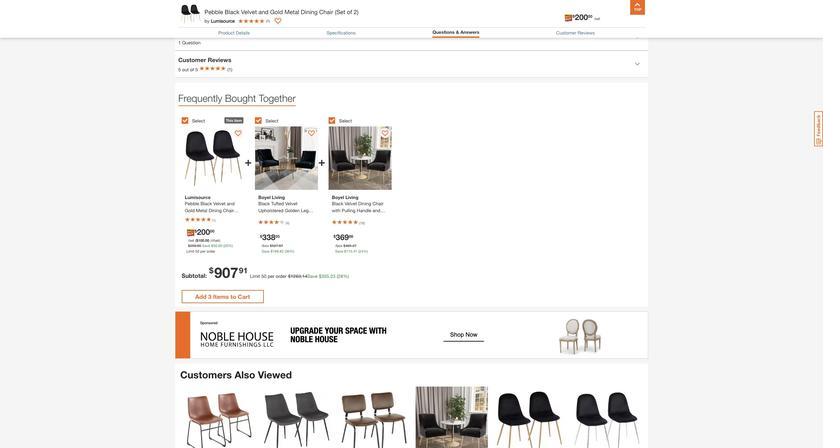 Task type: locate. For each thing, give the bounding box(es) containing it.
82
[[280, 249, 284, 253]]

1 down pebble black velvet and gold metal dining chair (set of 2)
[[267, 19, 269, 23]]

( inside /box $ 485 . 27 save $ 115 . 41 ( 24 %)
[[358, 249, 359, 253]]

1 in from the left
[[216, 13, 219, 18]]

) for ( 16 )
[[364, 221, 365, 225]]

save left 355
[[307, 273, 318, 279]]

, left d
[[244, 13, 245, 18]]

$ 369 86
[[334, 233, 353, 242]]

adjustable inside 'boyel living black tufted velvet upholstered golden legs dining chair with pulling handle and adjustable foot nails(set of 2)'
[[283, 221, 305, 227]]

handle up 338 at the left bottom
[[258, 221, 273, 227]]

product details button
[[218, 30, 250, 35], [218, 30, 250, 35]]

1 vertical spatial pulling
[[295, 214, 308, 220]]

1 vertical spatial $ 200 00
[[195, 227, 214, 236]]

1263
[[291, 273, 301, 279]]

0 vertical spatial customer
[[556, 30, 576, 35]]

1 vertical spatial 50
[[195, 249, 199, 253]]

of
[[347, 8, 352, 15], [190, 67, 194, 72], [332, 221, 336, 227], [288, 228, 293, 234]]

select
[[192, 118, 205, 124], [266, 118, 278, 124], [339, 118, 352, 124]]

%) up 907
[[228, 243, 233, 248]]

h
[[205, 13, 208, 18]]

( inside /box $ 527 . 87 save $ 189 . 82 ( 36 %)
[[285, 249, 286, 253]]

in up ( 1 )
[[264, 13, 267, 18]]

save
[[202, 243, 210, 248], [262, 249, 270, 253], [335, 249, 343, 253], [307, 273, 318, 279]]

1 horizontal spatial 1
[[267, 19, 269, 23]]

1 boyel from the left
[[258, 194, 271, 200]]

369
[[336, 233, 349, 242]]

(set
[[335, 8, 345, 15]]

with inside the boyel living black velvet dining chair with pulling handle and adjustable foot nails(set of 2)
[[332, 208, 340, 213]]

)
[[269, 19, 270, 23], [289, 221, 289, 225], [364, 221, 365, 225], [219, 238, 220, 242]]

17.75
[[228, 13, 239, 18]]

0 vertical spatial dining
[[301, 8, 318, 15]]

with up ( 4 )
[[285, 214, 293, 220]]

0 horizontal spatial nails(set
[[269, 228, 287, 234]]

0 horizontal spatial black velvet dining chair with pulling handle and adjustable foot nails(set of 2) image
[[329, 127, 392, 190]]

0 vertical spatial with
[[332, 208, 340, 213]]

1 living from the left
[[272, 194, 285, 200]]

/box inside /box $ 485 . 27 save $ 115 . 41 ( 24 %)
[[335, 243, 342, 248]]

of inside 'boyel living black tufted velvet upholstered golden legs dining chair with pulling handle and adjustable foot nails(set of 2)'
[[288, 228, 293, 234]]

0 horizontal spatial 1
[[178, 40, 181, 45]]

questions & answers 1 question
[[178, 29, 239, 45]]

per left 1263
[[268, 273, 274, 279]]

2 horizontal spatial select
[[339, 118, 352, 124]]

0 horizontal spatial questions
[[178, 29, 207, 36]]

0 vertical spatial $ 200 00
[[573, 12, 592, 22]]

0 horizontal spatial chair
[[273, 214, 284, 220]]

black for 338
[[258, 201, 270, 206]]

dining right metal
[[301, 8, 318, 15]]

1 horizontal spatial /set
[[594, 16, 600, 21]]

%) inside /set ( $ 100 . 00 /chair ) $ 250 . 00 save $ 50 . 00 ( 20 %) limit 50 per order
[[228, 243, 233, 248]]

0 vertical spatial nails(set
[[366, 214, 384, 220]]

product details
[[218, 30, 250, 35]]

1 horizontal spatial answers
[[460, 29, 479, 35]]

1 display image from the left
[[235, 131, 241, 137]]

527
[[272, 243, 278, 248]]

%) inside /box $ 527 . 87 save $ 189 . 82 ( 36 %)
[[290, 249, 294, 253]]

1 horizontal spatial &
[[456, 29, 459, 35]]

pebble black velvet and natural metal dining chair (set of 2) image
[[493, 387, 565, 448]]

feedback link image
[[814, 111, 823, 147]]

1 horizontal spatial 2)
[[337, 221, 341, 227]]

0 horizontal spatial with
[[285, 214, 293, 220]]

0 horizontal spatial pulling
[[295, 214, 308, 220]]

add 3 items to cart button
[[182, 290, 264, 303]]

2 vertical spatial dining
[[258, 214, 271, 220]]

1 vertical spatial customer
[[178, 56, 206, 63]]

2 vertical spatial and
[[274, 221, 282, 227]]

reviews
[[578, 30, 595, 35], [208, 56, 231, 63]]

28
[[338, 273, 343, 279]]

questions inside questions & answers 1 question
[[178, 29, 207, 36]]

display image
[[235, 131, 241, 137], [382, 131, 388, 137]]

0 horizontal spatial specifications
[[178, 2, 218, 9]]

1 vertical spatial chair
[[373, 201, 383, 206]]

boyel for 338
[[258, 194, 271, 200]]

boyel inside 'boyel living black tufted velvet upholstered golden legs dining chair with pulling handle and adjustable foot nails(set of 2)'
[[258, 194, 271, 200]]

specifications
[[178, 2, 218, 9], [327, 30, 356, 35]]

pebble
[[205, 8, 223, 15]]

frequently
[[178, 92, 222, 104]]

0 horizontal spatial adjustable
[[283, 221, 305, 227]]

living inside 'boyel living black tufted velvet upholstered golden legs dining chair with pulling handle and adjustable foot nails(set of 2)'
[[272, 194, 285, 200]]

1 vertical spatial limit
[[250, 273, 260, 279]]

& inside questions & answers 1 question
[[208, 29, 213, 36]]

0 horizontal spatial limit
[[186, 249, 194, 253]]

limit down 250
[[186, 249, 194, 253]]

2 horizontal spatial chair
[[373, 201, 383, 206]]

%) right 41
[[363, 249, 368, 253]]

save left 189
[[262, 249, 270, 253]]

2 display image from the left
[[382, 131, 388, 137]]

velvet inside 'boyel living black tufted velvet upholstered golden legs dining chair with pulling handle and adjustable foot nails(set of 2)'
[[285, 201, 297, 206]]

0 vertical spatial pulling
[[342, 208, 355, 213]]

velvet
[[241, 8, 257, 15], [285, 201, 297, 206], [345, 201, 357, 206]]

50 down 250
[[195, 249, 199, 253]]

%) right 23
[[343, 273, 349, 279]]

foot
[[355, 214, 364, 220], [258, 228, 268, 234]]

save down '100'
[[202, 243, 210, 248]]

/box for 369
[[335, 243, 342, 248]]

%) inside subtotal: $ 907 91 limit 50 per order $ 1263 . 14 save $ 355 . 23 ( 28 %)
[[343, 273, 349, 279]]

1 horizontal spatial with
[[332, 208, 340, 213]]

limit right 91 on the left of page
[[250, 273, 260, 279]]

1 vertical spatial display image
[[308, 131, 315, 137]]

top button
[[630, 0, 645, 15]]

1 horizontal spatial adjustable
[[332, 214, 354, 220]]

1 horizontal spatial customer reviews
[[556, 30, 595, 35]]

w
[[222, 13, 226, 18]]

questions & answers button
[[432, 29, 479, 36], [432, 29, 479, 35]]

select inside 1 / 3 group
[[192, 118, 205, 124]]

. up 115
[[352, 243, 353, 248]]

specifications up dimensions:
[[178, 2, 218, 9]]

save left 115
[[335, 249, 343, 253]]

00
[[588, 14, 592, 19], [210, 228, 214, 233], [205, 238, 209, 242], [197, 243, 201, 248], [218, 243, 222, 248]]

in
[[216, 13, 219, 18], [240, 13, 244, 18], [264, 13, 267, 18]]

foot down upholstered
[[258, 228, 268, 234]]

answers inside questions & answers 1 question
[[214, 29, 239, 36]]

display image inside 3 / 3 group
[[382, 131, 388, 137]]

limit inside /set ( $ 100 . 00 /chair ) $ 250 . 00 save $ 50 . 00 ( 20 %) limit 50 per order
[[186, 249, 194, 253]]

1 vertical spatial 1
[[178, 40, 181, 45]]

1 vertical spatial nails(set
[[269, 228, 287, 234]]

1 horizontal spatial order
[[276, 273, 287, 279]]

91
[[239, 266, 248, 275]]

1 horizontal spatial nails(set
[[366, 214, 384, 220]]

0 horizontal spatial +
[[245, 155, 252, 169]]

338
[[262, 233, 275, 242]]

+
[[245, 155, 252, 169], [318, 155, 325, 169]]

485
[[345, 243, 352, 248]]

save inside /set ( $ 100 . 00 /chair ) $ 250 . 00 save $ 50 . 00 ( 20 %) limit 50 per order
[[202, 243, 210, 248]]

2 vertical spatial chair
[[273, 214, 284, 220]]

2 boyel from the left
[[332, 194, 344, 200]]

05
[[275, 234, 280, 239]]

1 , from the left
[[219, 13, 221, 18]]

1 horizontal spatial handle
[[357, 208, 371, 213]]

1 left question
[[178, 40, 181, 45]]

dining
[[301, 8, 318, 15], [358, 201, 371, 206], [258, 214, 271, 220]]

1 horizontal spatial dining
[[301, 8, 318, 15]]

41
[[353, 249, 357, 253]]

2 horizontal spatial velvet
[[345, 201, 357, 206]]

1 vertical spatial black velvet dining chair with pulling handle and adjustable foot nails(set of 2) image
[[415, 387, 488, 448]]

subtotal:
[[182, 272, 207, 279]]

5 left out
[[178, 67, 181, 72]]

per down '100'
[[200, 249, 206, 253]]

2 + from the left
[[318, 155, 325, 169]]

4
[[286, 221, 289, 225]]

foot inside the boyel living black velvet dining chair with pulling handle and adjustable foot nails(set of 2)
[[355, 214, 364, 220]]

1 select from the left
[[192, 118, 205, 124]]

, left w
[[219, 13, 221, 18]]

1 horizontal spatial boyel
[[332, 194, 344, 200]]

d
[[246, 13, 250, 18]]

0 horizontal spatial answers
[[214, 29, 239, 36]]

.
[[204, 238, 205, 242], [196, 243, 197, 248], [217, 243, 218, 248], [278, 243, 279, 248], [352, 243, 353, 248], [279, 249, 280, 253], [352, 249, 353, 253], [301, 273, 302, 279], [329, 273, 330, 279]]

1 vertical spatial order
[[276, 273, 287, 279]]

specifications inside specifications dimensions: h 35 in , w 17.75 in , d 20.75 in
[[178, 2, 218, 9]]

velvet inside the boyel living black velvet dining chair with pulling handle and adjustable foot nails(set of 2)
[[345, 201, 357, 206]]

handle up 16
[[357, 208, 371, 213]]

0 vertical spatial per
[[200, 249, 206, 253]]

0 horizontal spatial per
[[200, 249, 206, 253]]

customer reviews
[[556, 30, 595, 35], [178, 56, 231, 63]]

2 vertical spatial 50
[[261, 273, 266, 279]]

boyel
[[258, 194, 271, 200], [332, 194, 344, 200]]

adjustable
[[332, 214, 354, 220], [283, 221, 305, 227]]

. left the /chair
[[204, 238, 205, 242]]

0 horizontal spatial living
[[272, 194, 285, 200]]

dining down upholstered
[[258, 214, 271, 220]]

order
[[207, 249, 215, 253], [276, 273, 287, 279]]

limit
[[186, 249, 194, 253], [250, 273, 260, 279]]

0 vertical spatial handle
[[357, 208, 371, 213]]

add 3 items to cart
[[195, 293, 250, 300]]

0 horizontal spatial &
[[208, 29, 213, 36]]

1 horizontal spatial 5
[[195, 67, 198, 72]]

specifications for specifications dimensions: h 35 in , w 17.75 in , d 20.75 in
[[178, 2, 218, 9]]

5
[[178, 67, 181, 72], [195, 67, 198, 72]]

per
[[200, 249, 206, 253], [268, 273, 274, 279]]

2 select from the left
[[266, 118, 278, 124]]

2 living from the left
[[345, 194, 358, 200]]

1 horizontal spatial display image
[[382, 131, 388, 137]]

/box inside /box $ 527 . 87 save $ 189 . 82 ( 36 %)
[[262, 243, 269, 248]]

1 vertical spatial reviews
[[208, 56, 231, 63]]

select inside 3 / 3 group
[[339, 118, 352, 124]]

pulling inside 'boyel living black tufted velvet upholstered golden legs dining chair with pulling handle and adjustable foot nails(set of 2)'
[[295, 214, 308, 220]]

per inside subtotal: $ 907 91 limit 50 per order $ 1263 . 14 save $ 355 . 23 ( 28 %)
[[268, 273, 274, 279]]

0 horizontal spatial ,
[[219, 13, 221, 18]]

0 vertical spatial /set
[[594, 16, 600, 21]]

1 horizontal spatial per
[[268, 273, 274, 279]]

golden
[[285, 208, 300, 213]]

1 vertical spatial with
[[285, 214, 293, 220]]

2 horizontal spatial 50
[[261, 273, 266, 279]]

order left 1263
[[276, 273, 287, 279]]

1 + from the left
[[245, 155, 252, 169]]

foot up 16
[[355, 214, 364, 220]]

0 vertical spatial foot
[[355, 214, 364, 220]]

per inside /set ( $ 100 . 00 /chair ) $ 250 . 00 save $ 50 . 00 ( 20 %) limit 50 per order
[[200, 249, 206, 253]]

chair inside the boyel living black velvet dining chair with pulling handle and adjustable foot nails(set of 2)
[[373, 201, 383, 206]]

specifications button
[[327, 30, 356, 35], [327, 30, 356, 35]]

36
[[286, 249, 290, 253]]

1 horizontal spatial /box
[[335, 243, 342, 248]]

/box down 338 at the left bottom
[[262, 243, 269, 248]]

0 horizontal spatial display image
[[275, 18, 281, 25]]

50 down the /chair
[[213, 243, 217, 248]]

display image
[[275, 18, 281, 25], [308, 131, 315, 137]]

1
[[267, 19, 269, 23], [178, 40, 181, 45]]

0 horizontal spatial reviews
[[208, 56, 231, 63]]

+ inside 2 / 3 group
[[318, 155, 325, 169]]

foundry espresso faux leather chair with brown stitching (set of 2) image
[[338, 387, 410, 448]]

1 horizontal spatial $ 200 00
[[573, 12, 592, 22]]

order down the /chair
[[207, 249, 215, 253]]

2 5 from the left
[[195, 67, 198, 72]]

0 horizontal spatial 2)
[[294, 228, 298, 234]]

3 select from the left
[[339, 118, 352, 124]]

1 horizontal spatial chair
[[319, 8, 333, 15]]

details
[[236, 30, 250, 35]]

of down the 4
[[288, 228, 293, 234]]

select for 369
[[339, 118, 352, 124]]

1 horizontal spatial specifications
[[327, 30, 356, 35]]

answers
[[214, 29, 239, 36], [460, 29, 479, 35]]

pulling up 86
[[342, 208, 355, 213]]

/box down 369
[[335, 243, 342, 248]]

1 vertical spatial foot
[[258, 228, 268, 234]]

1 vertical spatial dining
[[358, 201, 371, 206]]

2 horizontal spatial dining
[[358, 201, 371, 206]]

black velvet dining chair with pulling handle and adjustable foot nails(set of 2) image
[[329, 127, 392, 190], [415, 387, 488, 448]]

0 vertical spatial reviews
[[578, 30, 595, 35]]

adjustable down the golden at the top left
[[283, 221, 305, 227]]

1 /box from the left
[[262, 243, 269, 248]]

1 horizontal spatial black
[[258, 201, 270, 206]]

tufted
[[271, 201, 284, 206]]

(
[[266, 19, 267, 23], [286, 221, 286, 225], [359, 221, 360, 225], [195, 238, 196, 242], [223, 243, 224, 248], [285, 249, 286, 253], [358, 249, 359, 253], [337, 273, 338, 279]]

answers for questions & answers 1 question
[[214, 29, 239, 36]]

pebble black velvet and chrome metal dining chair (set of 2) image
[[571, 387, 643, 448]]

2 /box from the left
[[335, 243, 342, 248]]

pulling down legs
[[295, 214, 308, 220]]

200
[[575, 12, 588, 22], [197, 227, 210, 236]]

5 right out
[[195, 67, 198, 72]]

1 horizontal spatial ,
[[244, 13, 245, 18]]

in left d
[[240, 13, 244, 18]]

0 horizontal spatial dining
[[258, 214, 271, 220]]

black
[[225, 8, 239, 15], [258, 201, 270, 206], [332, 201, 343, 206]]

and
[[259, 8, 269, 15], [373, 208, 380, 213], [274, 221, 282, 227]]

durango black metal and grey vintage faux leather dining chair (set of 2) image
[[260, 387, 333, 448]]

/set inside /set ( $ 100 . 00 /chair ) $ 250 . 00 save $ 50 . 00 ( 20 %) limit 50 per order
[[188, 238, 194, 242]]

caret image
[[635, 35, 640, 40]]

pulling
[[342, 208, 355, 213], [295, 214, 308, 220]]

1 horizontal spatial living
[[345, 194, 358, 200]]

black inside the boyel living black velvet dining chair with pulling handle and adjustable foot nails(set of 2)
[[332, 201, 343, 206]]

pulling inside the boyel living black velvet dining chair with pulling handle and adjustable foot nails(set of 2)
[[342, 208, 355, 213]]

87
[[279, 243, 283, 248]]

nails(set
[[366, 214, 384, 220], [269, 228, 287, 234]]

adjustable up 369
[[332, 214, 354, 220]]

1 horizontal spatial limit
[[250, 273, 260, 279]]

nails(set inside 'boyel living black tufted velvet upholstered golden legs dining chair with pulling handle and adjustable foot nails(set of 2)'
[[269, 228, 287, 234]]

/chair
[[210, 238, 219, 242]]

0 horizontal spatial select
[[192, 118, 205, 124]]

black tufted velvet upholstered golden legs dining chair with pulling handle and adjustable foot nails(set of 2) image
[[255, 127, 318, 190]]

16
[[360, 221, 364, 225]]

with up 369
[[332, 208, 340, 213]]

1 horizontal spatial and
[[274, 221, 282, 227]]

select inside 2 / 3 group
[[266, 118, 278, 124]]

0 horizontal spatial black
[[225, 8, 239, 15]]

questions for questions & answers 1 question
[[178, 29, 207, 36]]

1 vertical spatial specifications
[[327, 30, 356, 35]]

1 vertical spatial 200
[[197, 227, 210, 236]]

0 vertical spatial order
[[207, 249, 215, 253]]

0 horizontal spatial customer reviews
[[178, 56, 231, 63]]

upholstered
[[258, 208, 283, 213]]

of up 369
[[332, 221, 336, 227]]

%)
[[228, 243, 233, 248], [290, 249, 294, 253], [363, 249, 368, 253], [343, 273, 349, 279]]

1 vertical spatial and
[[373, 208, 380, 213]]

50 inside subtotal: $ 907 91 limit 50 per order $ 1263 . 14 save $ 355 . 23 ( 28 %)
[[261, 273, 266, 279]]

black inside 'boyel living black tufted velvet upholstered golden legs dining chair with pulling handle and adjustable foot nails(set of 2)'
[[258, 201, 270, 206]]

0 vertical spatial limit
[[186, 249, 194, 253]]

50
[[213, 243, 217, 248], [195, 249, 199, 253], [261, 273, 266, 279]]

) inside 3 / 3 group
[[364, 221, 365, 225]]

0 vertical spatial 50
[[213, 243, 217, 248]]

questions for questions & answers
[[432, 29, 455, 35]]

customer reviews button
[[556, 30, 595, 35], [556, 30, 595, 35]]

/set for /set
[[594, 16, 600, 21]]

0 horizontal spatial display image
[[235, 131, 241, 137]]

1 horizontal spatial +
[[318, 155, 325, 169]]

dining up ( 16 ) at left
[[358, 201, 371, 206]]

product
[[218, 30, 235, 35]]

0 vertical spatial customer reviews
[[556, 30, 595, 35]]

answers for questions & answers
[[460, 29, 479, 35]]

boyel inside the boyel living black velvet dining chair with pulling handle and adjustable foot nails(set of 2)
[[332, 194, 344, 200]]

50 right 91 on the left of page
[[261, 273, 266, 279]]

%) right 82
[[290, 249, 294, 253]]

specifications down the (set
[[327, 30, 356, 35]]

( inside subtotal: $ 907 91 limit 50 per order $ 1263 . 14 save $ 355 . 23 ( 28 %)
[[337, 273, 338, 279]]

chair inside 'boyel living black tufted velvet upholstered golden legs dining chair with pulling handle and adjustable foot nails(set of 2)'
[[273, 214, 284, 220]]

in right 35
[[216, 13, 219, 18]]

subtotal: $ 907 91 limit 50 per order $ 1263 . 14 save $ 355 . 23 ( 28 %)
[[182, 264, 349, 281]]

3 in from the left
[[264, 13, 267, 18]]

1 horizontal spatial foot
[[355, 214, 364, 220]]

living inside the boyel living black velvet dining chair with pulling handle and adjustable foot nails(set of 2)
[[345, 194, 358, 200]]

. down 27
[[352, 249, 353, 253]]

order inside /set ( $ 100 . 00 /chair ) $ 250 . 00 save $ 50 . 00 ( 20 %) limit 50 per order
[[207, 249, 215, 253]]

35
[[209, 13, 215, 18]]

) inside 2 / 3 group
[[289, 221, 289, 225]]

2 in from the left
[[240, 13, 244, 18]]

3
[[208, 293, 211, 300]]

& for questions & answers
[[456, 29, 459, 35]]



Task type: describe. For each thing, give the bounding box(es) containing it.
viewed
[[258, 369, 292, 381]]

$ 200 00 inside 1 / 3 group
[[195, 227, 214, 236]]

20.75
[[251, 13, 262, 18]]

this item
[[226, 118, 242, 123]]

. down the /chair
[[217, 243, 218, 248]]

metal
[[284, 8, 299, 15]]

with inside 'boyel living black tufted velvet upholstered golden legs dining chair with pulling handle and adjustable foot nails(set of 2)'
[[285, 214, 293, 220]]

2 , from the left
[[244, 13, 245, 18]]

black for 369
[[332, 201, 343, 206]]

/box $ 527 . 87 save $ 189 . 82 ( 36 %)
[[262, 243, 294, 253]]

duke cognac faux leather and black metal side dining chair (set of 2) image
[[183, 387, 255, 448]]

bought
[[225, 92, 256, 104]]

( 16 )
[[359, 221, 365, 225]]

1 horizontal spatial 200
[[575, 12, 588, 22]]

$ inside $ 369 86
[[334, 234, 336, 239]]

product image image
[[180, 3, 201, 25]]

gold
[[270, 8, 283, 15]]

save inside /box $ 527 . 87 save $ 189 . 82 ( 36 %)
[[262, 249, 270, 253]]

. left 28
[[329, 273, 330, 279]]

3 / 3 group
[[329, 113, 399, 262]]

legs
[[301, 208, 311, 213]]

$ 338 05
[[260, 233, 280, 242]]

23
[[330, 273, 335, 279]]

250
[[190, 243, 196, 248]]

cart
[[238, 293, 250, 300]]

0 horizontal spatial 50
[[195, 249, 199, 253]]

. left 355
[[301, 273, 302, 279]]

( 1 )
[[266, 19, 270, 23]]

living for 338
[[272, 194, 285, 200]]

by
[[205, 18, 210, 23]]

this
[[226, 118, 233, 123]]

/box for 338
[[262, 243, 269, 248]]

355
[[321, 273, 329, 279]]

items
[[213, 293, 229, 300]]

0 horizontal spatial velvet
[[241, 8, 257, 15]]

nails(set inside the boyel living black velvet dining chair with pulling handle and adjustable foot nails(set of 2)
[[366, 214, 384, 220]]

27
[[353, 243, 357, 248]]

20
[[224, 243, 228, 248]]

questions & answers
[[432, 29, 479, 35]]

+ inside 1 / 3 group
[[245, 155, 252, 169]]

question
[[182, 40, 201, 45]]

item
[[234, 118, 242, 123]]

/set ( $ 100 . 00 /chair ) $ 250 . 00 save $ 50 . 00 ( 20 %) limit 50 per order
[[186, 238, 233, 253]]

pebble black velvet and gold metal dining chair (set of 2)
[[205, 8, 359, 15]]

2 / 3 group
[[255, 113, 325, 262]]

add
[[195, 293, 206, 300]]

2) inside 'boyel living black tufted velvet upholstered golden legs dining chair with pulling handle and adjustable foot nails(set of 2)'
[[294, 228, 298, 234]]

2 horizontal spatial 2)
[[354, 8, 359, 15]]

black velvet dining chair with pulling handle and adjustable foot nails(set of 2) image inside 3 / 3 group
[[329, 127, 392, 190]]

$ inside $ 338 05
[[260, 234, 262, 239]]

dining inside the boyel living black velvet dining chair with pulling handle and adjustable foot nails(set of 2)
[[358, 201, 371, 206]]

0 horizontal spatial and
[[259, 8, 269, 15]]

dimensions:
[[178, 13, 204, 18]]

select for 338
[[266, 118, 278, 124]]

also
[[235, 369, 255, 381]]

dining inside 'boyel living black tufted velvet upholstered golden legs dining chair with pulling handle and adjustable foot nails(set of 2)'
[[258, 214, 271, 220]]

( 4 )
[[286, 221, 289, 225]]

handle inside 'boyel living black tufted velvet upholstered golden legs dining chair with pulling handle and adjustable foot nails(set of 2)'
[[258, 221, 273, 227]]

customers also viewed
[[180, 369, 292, 381]]

14
[[302, 273, 307, 279]]

and inside 'boyel living black tufted velvet upholstered golden legs dining chair with pulling handle and adjustable foot nails(set of 2)'
[[274, 221, 282, 227]]

of right out
[[190, 67, 194, 72]]

specifications for specifications
[[327, 30, 356, 35]]

out
[[182, 67, 189, 72]]

handle inside the boyel living black velvet dining chair with pulling handle and adjustable foot nails(set of 2)
[[357, 208, 371, 213]]

0 horizontal spatial customer
[[178, 56, 206, 63]]

frequently bought together
[[178, 92, 296, 104]]

limit inside subtotal: $ 907 91 limit 50 per order $ 1263 . 14 save $ 355 . 23 ( 28 %)
[[250, 273, 260, 279]]

lumisource
[[211, 18, 235, 23]]

. left 20
[[196, 243, 197, 248]]

) inside /set ( $ 100 . 00 /chair ) $ 250 . 00 save $ 50 . 00 ( 20 %) limit 50 per order
[[219, 238, 220, 242]]

2) inside the boyel living black velvet dining chair with pulling handle and adjustable foot nails(set of 2)
[[337, 221, 341, 227]]

of right the (set
[[347, 8, 352, 15]]

1 vertical spatial customer reviews
[[178, 56, 231, 63]]

. down 87
[[279, 249, 280, 253]]

boyel living black tufted velvet upholstered golden legs dining chair with pulling handle and adjustable foot nails(set of 2)
[[258, 194, 311, 234]]

24
[[359, 249, 363, 253]]

specifications dimensions: h 35 in , w 17.75 in , d 20.75 in
[[178, 2, 267, 18]]

1 horizontal spatial black velvet dining chair with pulling handle and adjustable foot nails(set of 2) image
[[415, 387, 488, 448]]

) for ( 4 )
[[289, 221, 289, 225]]

1 5 from the left
[[178, 67, 181, 72]]

(1)
[[227, 67, 232, 72]]

1 inside questions & answers 1 question
[[178, 40, 181, 45]]

5 out of 5
[[178, 67, 198, 72]]

/box $ 485 . 27 save $ 115 . 41 ( 24 %)
[[335, 243, 368, 253]]

) for ( 1 )
[[269, 19, 270, 23]]

boyel for 369
[[332, 194, 344, 200]]

foot inside 'boyel living black tufted velvet upholstered golden legs dining chair with pulling handle and adjustable foot nails(set of 2)'
[[258, 228, 268, 234]]

86
[[349, 234, 353, 239]]

to
[[230, 293, 236, 300]]

/set for /set ( $ 100 . 00 /chair ) $ 250 . 00 save $ 50 . 00 ( 20 %) limit 50 per order
[[188, 238, 194, 242]]

order inside subtotal: $ 907 91 limit 50 per order $ 1263 . 14 save $ 355 . 23 ( 28 %)
[[276, 273, 287, 279]]

and inside the boyel living black velvet dining chair with pulling handle and adjustable foot nails(set of 2)
[[373, 208, 380, 213]]

. up 189
[[278, 243, 279, 248]]

100
[[198, 238, 204, 242]]

living for 369
[[345, 194, 358, 200]]

display image inside 1 / 3 group
[[235, 131, 241, 137]]

save inside subtotal: $ 907 91 limit 50 per order $ 1263 . 14 save $ 355 . 23 ( 28 %)
[[307, 273, 318, 279]]

boyel living black velvet dining chair with pulling handle and adjustable foot nails(set of 2)
[[332, 194, 384, 227]]

together
[[259, 92, 296, 104]]

customers
[[180, 369, 232, 381]]

& for questions & answers 1 question
[[208, 29, 213, 36]]

200 inside 1 / 3 group
[[197, 227, 210, 236]]

0 vertical spatial display image
[[275, 18, 281, 25]]

0 vertical spatial chair
[[319, 8, 333, 15]]

907
[[214, 264, 238, 281]]

adjustable inside the boyel living black velvet dining chair with pulling handle and adjustable foot nails(set of 2)
[[332, 214, 354, 220]]

1 / 3 group
[[182, 113, 252, 262]]

1 horizontal spatial 50
[[213, 243, 217, 248]]

save inside /box $ 485 . 27 save $ 115 . 41 ( 24 %)
[[335, 249, 343, 253]]

of inside the boyel living black velvet dining chair with pulling handle and adjustable foot nails(set of 2)
[[332, 221, 336, 227]]

by lumisource
[[205, 18, 235, 23]]

115
[[346, 249, 352, 253]]

1 horizontal spatial reviews
[[578, 30, 595, 35]]

189
[[273, 249, 279, 253]]

%) inside /box $ 485 . 27 save $ 115 . 41 ( 24 %)
[[363, 249, 368, 253]]

caret image
[[635, 62, 640, 67]]



Task type: vqa. For each thing, say whether or not it's contained in the screenshot.
& to the left
yes



